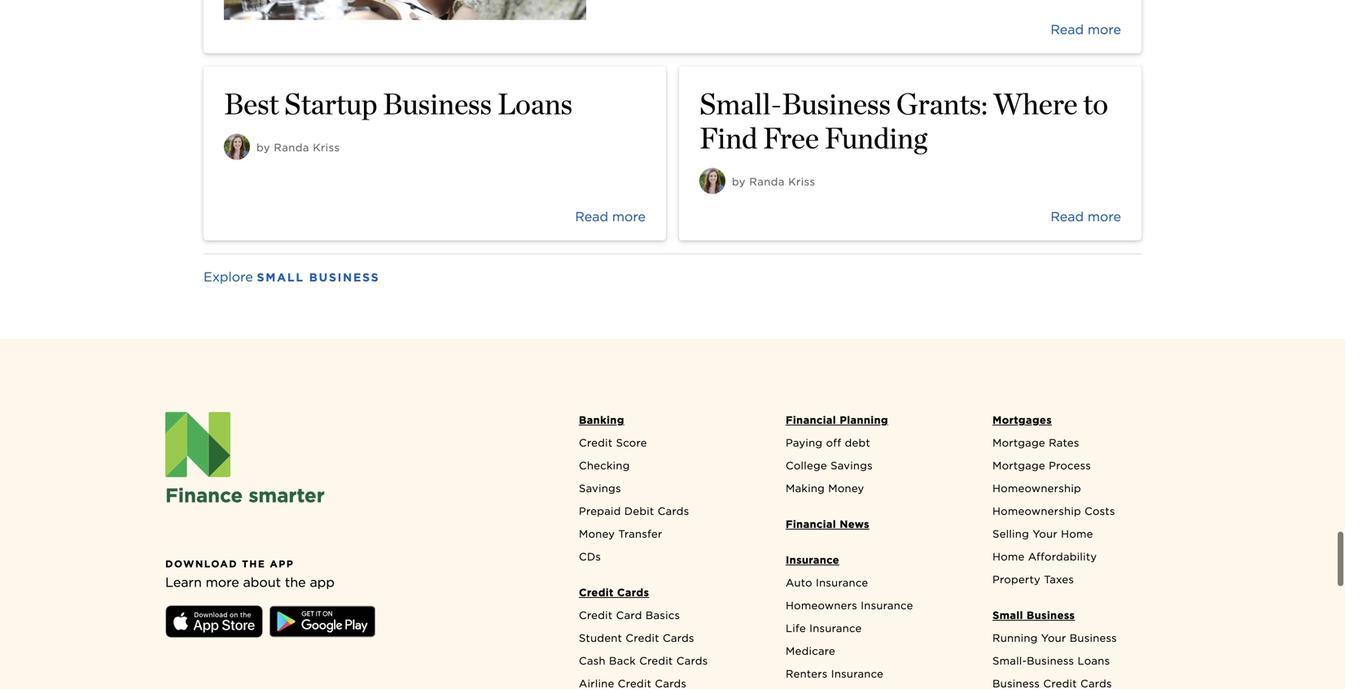 Task type: vqa. For each thing, say whether or not it's contained in the screenshot.
the right points
no



Task type: locate. For each thing, give the bounding box(es) containing it.
savings down debt on the bottom right of the page
[[831, 460, 873, 473]]

0 horizontal spatial randa
[[274, 141, 309, 154]]

1 horizontal spatial money
[[828, 483, 865, 495]]

credit for credit score
[[579, 437, 613, 450]]

auto insurance link
[[778, 576, 973, 598]]

small up running
[[993, 610, 1023, 622]]

the right about
[[285, 575, 306, 591]]

1 financial from the top
[[786, 414, 836, 427]]

financial
[[786, 414, 836, 427], [786, 519, 836, 531]]

kriss down startup
[[313, 141, 340, 154]]

homeownership down mortgage process
[[993, 483, 1082, 495]]

small
[[257, 271, 304, 285], [993, 610, 1023, 622]]

0 vertical spatial money
[[828, 483, 865, 495]]

read for small-business grants: where to find free funding
[[1051, 209, 1084, 225]]

read more for best startup business loans
[[575, 209, 646, 225]]

0 vertical spatial by randa kriss
[[257, 141, 340, 154]]

your up "small-business loans"
[[1041, 633, 1066, 645]]

1 vertical spatial homeownership
[[993, 506, 1082, 518]]

app up get it on google play image
[[310, 575, 335, 591]]

1 horizontal spatial kriss
[[789, 176, 816, 188]]

to
[[1083, 86, 1109, 122]]

by
[[257, 141, 270, 154], [732, 176, 746, 188]]

0 horizontal spatial by randa kriss
[[257, 141, 340, 154]]

app
[[270, 559, 294, 571], [310, 575, 335, 591]]

kriss for business
[[789, 176, 816, 188]]

0 vertical spatial randa
[[274, 141, 309, 154]]

1 horizontal spatial by
[[732, 176, 746, 188]]

0 horizontal spatial loans
[[497, 86, 573, 122]]

paying
[[786, 437, 823, 450]]

mortgage down the mortgages
[[993, 437, 1046, 450]]

financial news link
[[778, 517, 973, 540]]

insurance down auto insurance link
[[861, 600, 913, 613]]

cards down credit card basics link in the bottom of the page
[[663, 633, 695, 645]]

1 vertical spatial home
[[993, 551, 1025, 564]]

1 vertical spatial small-
[[993, 655, 1027, 668]]

cards
[[658, 506, 689, 518], [617, 587, 649, 600], [663, 633, 695, 645], [677, 655, 708, 668]]

1 vertical spatial by randa kriss
[[732, 176, 816, 188]]

credit score link
[[571, 435, 766, 458]]

home affordability link
[[985, 549, 1180, 572]]

read
[[1051, 22, 1084, 38], [575, 209, 608, 225], [1051, 209, 1084, 225]]

0 vertical spatial small
[[257, 271, 304, 285]]

credit up student
[[579, 610, 613, 622]]

1 horizontal spatial loans
[[1078, 655, 1110, 668]]

insurance up homeowners insurance
[[816, 577, 868, 590]]

randa down free
[[750, 176, 785, 188]]

0 vertical spatial loans
[[497, 86, 573, 122]]

1 mortgage from the top
[[993, 437, 1046, 450]]

0 horizontal spatial randa kriss's profile picture image
[[224, 134, 250, 160]]

1 horizontal spatial small
[[993, 610, 1023, 622]]

medicare
[[786, 646, 836, 658]]

small- for small-business loans
[[993, 655, 1027, 668]]

1 horizontal spatial small-
[[993, 655, 1027, 668]]

money down college savings
[[828, 483, 865, 495]]

student
[[579, 633, 622, 645]]

by down 'find'
[[732, 176, 746, 188]]

0 vertical spatial mortgage
[[993, 437, 1046, 450]]

1 vertical spatial kriss
[[789, 176, 816, 188]]

1 vertical spatial small
[[993, 610, 1023, 622]]

0 horizontal spatial savings
[[579, 483, 621, 495]]

by randa kriss
[[257, 141, 340, 154], [732, 176, 816, 188]]

homeownership link
[[985, 481, 1180, 504]]

business inside small-business grants: where to find free funding
[[782, 86, 891, 122]]

back
[[609, 655, 636, 668]]

1 vertical spatial your
[[1041, 633, 1066, 645]]

financial up paying
[[786, 414, 836, 427]]

homeownership for homeownership
[[993, 483, 1082, 495]]

your
[[1033, 528, 1058, 541], [1041, 633, 1066, 645]]

insurance down homeowners insurance
[[810, 623, 862, 635]]

2 homeownership from the top
[[993, 506, 1082, 518]]

home down selling
[[993, 551, 1025, 564]]

1 vertical spatial randa kriss's profile picture image
[[700, 168, 726, 194]]

nerdwallet home page image
[[165, 413, 230, 478]]

randa kriss's profile picture image down 'find'
[[700, 168, 726, 194]]

1 vertical spatial app
[[310, 575, 335, 591]]

making money link
[[778, 481, 973, 504]]

credit up cash back credit cards
[[626, 633, 660, 645]]

homeowners
[[786, 600, 858, 613]]

read for best startup business loans
[[575, 209, 608, 225]]

1 horizontal spatial randa
[[750, 176, 785, 188]]

money
[[828, 483, 865, 495], [579, 528, 615, 541]]

2 financial from the top
[[786, 519, 836, 531]]

mortgage down mortgage rates
[[993, 460, 1046, 473]]

money transfer link
[[571, 527, 766, 549]]

finance smarter
[[165, 484, 325, 508]]

home down homeownership costs link
[[1061, 528, 1093, 541]]

kriss down free
[[789, 176, 816, 188]]

by down best
[[257, 141, 270, 154]]

0 horizontal spatial small
[[257, 271, 304, 285]]

0 vertical spatial your
[[1033, 528, 1058, 541]]

the
[[242, 559, 266, 571], [285, 575, 306, 591]]

0 vertical spatial small-
[[700, 86, 782, 122]]

0 horizontal spatial by
[[257, 141, 270, 154]]

money down prepaid
[[579, 528, 615, 541]]

small-
[[700, 86, 782, 122], [993, 655, 1027, 668]]

1 horizontal spatial savings
[[831, 460, 873, 473]]

homeownership costs link
[[985, 504, 1180, 527]]

read more
[[1051, 22, 1121, 38], [575, 209, 646, 225], [1051, 209, 1121, 225]]

0 vertical spatial app
[[270, 559, 294, 571]]

life
[[786, 623, 806, 635]]

your up 'home affordability'
[[1033, 528, 1058, 541]]

financial news
[[786, 519, 870, 531]]

0 horizontal spatial kriss
[[313, 141, 340, 154]]

credit down banking
[[579, 437, 613, 450]]

1 horizontal spatial app
[[310, 575, 335, 591]]

homeownership up selling your home
[[993, 506, 1082, 518]]

0 horizontal spatial small-
[[700, 86, 782, 122]]

business
[[383, 86, 492, 122], [782, 86, 891, 122], [309, 271, 380, 285], [1027, 610, 1075, 622], [1070, 633, 1117, 645], [1027, 655, 1074, 668]]

0 vertical spatial financial
[[786, 414, 836, 427]]

insurance
[[786, 554, 840, 567], [816, 577, 868, 590], [861, 600, 913, 613], [810, 623, 862, 635], [831, 668, 884, 681]]

card
[[616, 610, 642, 622]]

1 horizontal spatial the
[[285, 575, 306, 591]]

savings up prepaid
[[579, 483, 621, 495]]

home
[[1061, 528, 1093, 541], [993, 551, 1025, 564]]

cash back credit cards link
[[571, 654, 766, 677]]

college
[[786, 460, 827, 473]]

0 vertical spatial homeownership
[[993, 483, 1082, 495]]

medicare link
[[778, 644, 973, 667]]

more
[[1088, 22, 1121, 38], [612, 209, 646, 225], [1088, 209, 1121, 225], [206, 575, 239, 591]]

running your business
[[993, 633, 1117, 645]]

get it on google play image
[[270, 606, 375, 639]]

renters insurance
[[786, 668, 884, 681]]

prepaid
[[579, 506, 621, 518]]

financial planning
[[786, 414, 888, 427]]

app up about
[[270, 559, 294, 571]]

2 mortgage from the top
[[993, 460, 1046, 473]]

financial down making
[[786, 519, 836, 531]]

money transfer
[[579, 528, 663, 541]]

randa kriss's profile picture image
[[224, 134, 250, 160], [700, 168, 726, 194]]

homeowners insurance
[[786, 600, 913, 613]]

1 horizontal spatial by randa kriss
[[732, 176, 816, 188]]

mortgages link
[[985, 413, 1180, 435]]

1 vertical spatial by
[[732, 176, 746, 188]]

randa kriss's profile picture image down best
[[224, 134, 250, 160]]

credit
[[579, 437, 613, 450], [579, 587, 614, 600], [579, 610, 613, 622], [626, 633, 660, 645], [639, 655, 673, 668]]

credit cards
[[579, 587, 649, 600]]

by randa kriss down startup
[[257, 141, 340, 154]]

0 vertical spatial randa kriss's profile picture image
[[224, 134, 250, 160]]

0 horizontal spatial app
[[270, 559, 294, 571]]

randa down startup
[[274, 141, 309, 154]]

mortgage
[[993, 437, 1046, 450], [993, 460, 1046, 473]]

renters insurance link
[[778, 667, 973, 690]]

by randa kriss down free
[[732, 176, 816, 188]]

cards up the credit card basics
[[617, 587, 649, 600]]

learn
[[165, 575, 202, 591]]

kriss
[[313, 141, 340, 154], [789, 176, 816, 188]]

small-business loans
[[993, 655, 1110, 668]]

0 vertical spatial savings
[[831, 460, 873, 473]]

0 vertical spatial by
[[257, 141, 270, 154]]

mortgages
[[993, 414, 1052, 427]]

1 vertical spatial mortgage
[[993, 460, 1046, 473]]

1 vertical spatial randa
[[750, 176, 785, 188]]

credit for credit cards
[[579, 587, 614, 600]]

randa kriss's profile picture image for best startup business loans
[[224, 134, 250, 160]]

0 vertical spatial home
[[1061, 528, 1093, 541]]

financial inside 'link'
[[786, 519, 836, 531]]

score
[[616, 437, 647, 450]]

0 vertical spatial kriss
[[313, 141, 340, 154]]

1 horizontal spatial home
[[1061, 528, 1093, 541]]

homeownership
[[993, 483, 1082, 495], [993, 506, 1082, 518]]

credit down the cds
[[579, 587, 614, 600]]

banking link
[[571, 413, 766, 435]]

1 homeownership from the top
[[993, 483, 1082, 495]]

1 vertical spatial loans
[[1078, 655, 1110, 668]]

1 horizontal spatial randa kriss's profile picture image
[[700, 168, 726, 194]]

insurance down the medicare link
[[831, 668, 884, 681]]

finance
[[165, 484, 243, 508]]

small business
[[993, 610, 1075, 622]]

auto insurance
[[786, 577, 868, 590]]

small- inside small-business grants: where to find free funding
[[700, 86, 782, 122]]

explore
[[204, 269, 253, 285]]

small right explore
[[257, 271, 304, 285]]

cards down student credit cards link
[[677, 655, 708, 668]]

0 vertical spatial the
[[242, 559, 266, 571]]

1 vertical spatial financial
[[786, 519, 836, 531]]

by for best startup business loans
[[257, 141, 270, 154]]

1 vertical spatial money
[[579, 528, 615, 541]]

kriss for startup
[[313, 141, 340, 154]]

0 horizontal spatial the
[[242, 559, 266, 571]]

the up learn more about the app link
[[242, 559, 266, 571]]

by randa kriss for startup
[[257, 141, 340, 154]]



Task type: describe. For each thing, give the bounding box(es) containing it.
making
[[786, 483, 825, 495]]

college savings link
[[778, 458, 973, 481]]

insurance up auto on the right bottom of page
[[786, 554, 840, 567]]

cash
[[579, 655, 606, 668]]

funding
[[825, 121, 927, 156]]

grants:
[[896, 86, 988, 122]]

randa for startup
[[274, 141, 309, 154]]

1 vertical spatial savings
[[579, 483, 621, 495]]

homeownership costs
[[993, 506, 1115, 518]]

credit down student credit cards link
[[639, 655, 673, 668]]

checking link
[[571, 458, 766, 481]]

startup
[[284, 86, 377, 122]]

cds
[[579, 551, 601, 564]]

student credit cards
[[579, 633, 695, 645]]

mortgage rates
[[993, 437, 1080, 450]]

debit
[[625, 506, 654, 518]]

by for small-business grants: where to find free funding
[[732, 176, 746, 188]]

auto
[[786, 577, 813, 590]]

mortgage rates link
[[985, 435, 1180, 458]]

running your business link
[[985, 631, 1180, 654]]

your for business
[[1041, 633, 1066, 645]]

learn more about the app link
[[165, 575, 335, 591]]

insurance for renters insurance
[[831, 668, 884, 681]]

college savings
[[786, 460, 873, 473]]

affordability
[[1028, 551, 1097, 564]]

savings link
[[571, 481, 766, 504]]

0 horizontal spatial money
[[579, 528, 615, 541]]

news
[[840, 519, 870, 531]]

selling
[[993, 528, 1029, 541]]

property taxes
[[993, 574, 1074, 587]]

your for home
[[1033, 528, 1058, 541]]

small- for small-business grants: where to find free funding
[[700, 86, 782, 122]]

explore small business
[[204, 269, 380, 285]]

mortgage process
[[993, 460, 1091, 473]]

paying off debt link
[[778, 435, 973, 458]]

credit for credit card basics
[[579, 610, 613, 622]]

property taxes link
[[985, 572, 1180, 595]]

homeowners insurance link
[[778, 598, 973, 621]]

student credit cards link
[[571, 631, 766, 654]]

making money
[[786, 483, 865, 495]]

prepaid debit cards
[[579, 506, 689, 518]]

compare small business loans image
[[224, 0, 587, 20]]

transfer
[[618, 528, 663, 541]]

cds link
[[571, 549, 766, 572]]

randa for business
[[750, 176, 785, 188]]

insurance for auto insurance
[[816, 577, 868, 590]]

download on the app store image
[[165, 606, 263, 639]]

credit cards link
[[571, 585, 766, 608]]

financial for financial news
[[786, 519, 836, 531]]

mortgage for mortgage rates
[[993, 437, 1046, 450]]

randa kriss's profile picture image for small-business grants: where to find free funding
[[700, 168, 726, 194]]

mortgage process link
[[985, 458, 1180, 481]]

read more inside the 'read more' link
[[1051, 22, 1121, 38]]

mortgage for mortgage process
[[993, 460, 1046, 473]]

more inside download the app learn more about the app
[[206, 575, 239, 591]]

insurance for homeowners insurance
[[861, 600, 913, 613]]

credit card basics
[[579, 610, 680, 622]]

cards down savings link
[[658, 506, 689, 518]]

0 horizontal spatial home
[[993, 551, 1025, 564]]

free
[[763, 121, 819, 156]]

banking
[[579, 414, 624, 427]]

best
[[224, 86, 279, 122]]

where
[[993, 86, 1078, 122]]

paying off debt
[[786, 437, 871, 450]]

basics
[[646, 610, 680, 622]]

read more link
[[204, 0, 1142, 54]]

process
[[1049, 460, 1091, 473]]

by randa kriss for business
[[732, 176, 816, 188]]

selling your home
[[993, 528, 1093, 541]]

credit score
[[579, 437, 647, 450]]

about
[[243, 575, 281, 591]]

small inside explore small business
[[257, 271, 304, 285]]

small-business grants: where to find free funding
[[700, 86, 1109, 156]]

checking
[[579, 460, 630, 473]]

find
[[700, 121, 758, 156]]

download the app learn more about the app
[[165, 559, 335, 591]]

cash back credit cards
[[579, 655, 708, 668]]

selling your home link
[[985, 527, 1180, 549]]

insurance for life insurance
[[810, 623, 862, 635]]

financial for financial planning
[[786, 414, 836, 427]]

off
[[826, 437, 842, 450]]

property
[[993, 574, 1041, 587]]

business inside explore small business
[[309, 271, 380, 285]]

life insurance link
[[778, 621, 973, 644]]

download
[[165, 559, 238, 571]]

rates
[[1049, 437, 1080, 450]]

small-business loans link
[[985, 654, 1180, 677]]

read more for small-business grants: where to find free funding
[[1051, 209, 1121, 225]]

prepaid debit cards link
[[571, 504, 766, 527]]

life insurance
[[786, 623, 862, 635]]

1 vertical spatial the
[[285, 575, 306, 591]]

best startup business loans
[[224, 86, 573, 122]]

taxes
[[1044, 574, 1074, 587]]

smarter
[[249, 484, 325, 508]]

homeownership for homeownership costs
[[993, 506, 1082, 518]]

credit card basics link
[[571, 608, 766, 631]]

financial planning link
[[778, 413, 973, 435]]

running
[[993, 633, 1038, 645]]

planning
[[840, 414, 888, 427]]

home affordability
[[993, 551, 1097, 564]]

debt
[[845, 437, 871, 450]]



